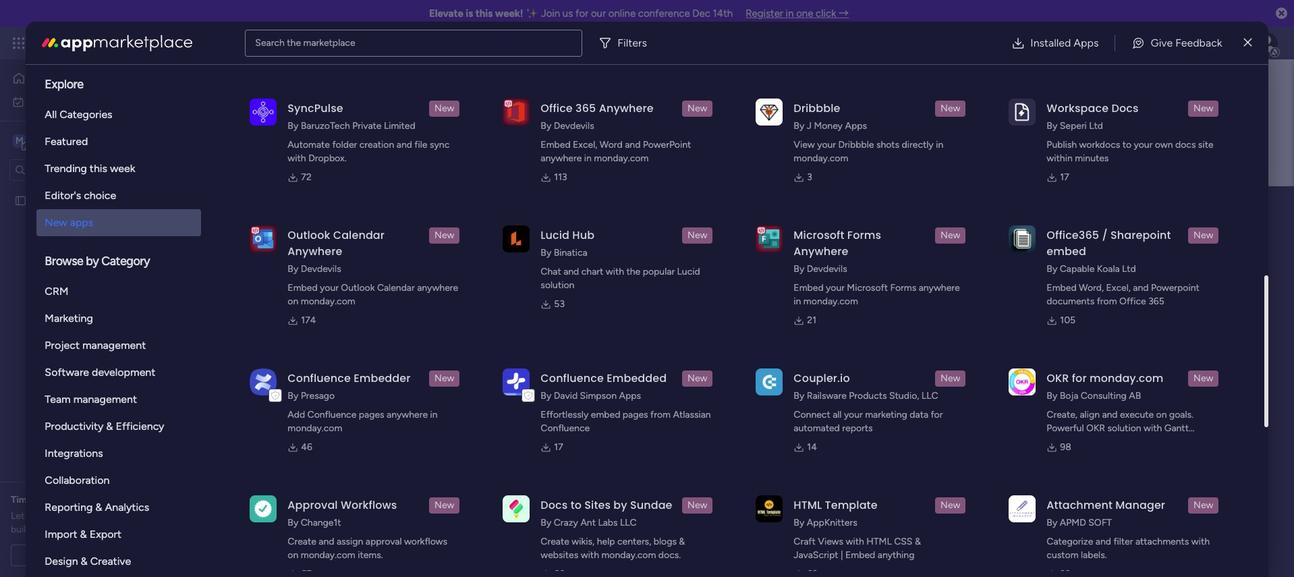 Task type: locate. For each thing, give the bounding box(es) containing it.
assign
[[337, 536, 363, 547]]

by for attachment manager
[[1047, 517, 1058, 528]]

invite members image
[[1117, 36, 1130, 50]]

1 horizontal spatial from
[[1097, 296, 1117, 307]]

review up of
[[77, 510, 105, 522]]

your inside 'publish workdocs to your own docs site within minutes'
[[1134, 139, 1153, 151]]

2 horizontal spatial apps
[[1074, 36, 1099, 49]]

html template
[[794, 497, 878, 513]]

studio,
[[889, 390, 919, 402]]

by left seperi
[[1047, 120, 1058, 132]]

work right monday
[[109, 35, 133, 51]]

llc for docs to sites by sundae
[[620, 517, 637, 528]]

0 vertical spatial on
[[288, 296, 299, 307]]

3
[[807, 171, 813, 183]]

llc
[[922, 390, 938, 402], [620, 517, 637, 528]]

monday.com up "21"
[[804, 296, 858, 307]]

1 vertical spatial apps
[[845, 120, 867, 132]]

docs
[[1112, 101, 1139, 116], [541, 497, 568, 513]]

your inside connect all your marketing data for automated reports
[[844, 409, 863, 420]]

your inside embed your microsoft forms anywhere in monday.com
[[826, 282, 845, 294]]

anywhere
[[599, 101, 654, 116], [288, 244, 342, 259], [794, 244, 849, 259]]

1 horizontal spatial pages
[[623, 409, 648, 420]]

and up the labels.
[[1096, 536, 1111, 547]]

46
[[301, 441, 312, 453]]

1 horizontal spatial this
[[450, 304, 466, 316]]

17 down the within
[[1060, 171, 1069, 183]]

1 vertical spatial 17
[[554, 441, 563, 453]]

by for confluence embedded
[[541, 390, 552, 402]]

management
[[136, 35, 210, 51], [82, 339, 146, 352], [73, 393, 137, 406]]

monday.com inside view your dribbble shots directly in monday.com
[[794, 153, 849, 164]]

2 horizontal spatial devdevils
[[807, 263, 847, 275]]

brad klo image
[[1257, 32, 1278, 54]]

your
[[817, 139, 836, 151], [1134, 139, 1153, 151], [320, 282, 339, 294], [826, 282, 845, 294], [844, 409, 863, 420]]

2 vertical spatial management
[[73, 393, 137, 406]]

your for dribbble
[[817, 139, 836, 151]]

0 vertical spatial main workspace
[[31, 134, 111, 147]]

ltd
[[1089, 120, 1103, 132], [1122, 263, 1136, 275]]

monday
[[60, 35, 106, 51]]

you
[[355, 304, 371, 316]]

by binatica
[[541, 247, 588, 258]]

from
[[1097, 296, 1117, 307], [651, 409, 671, 420]]

the right search
[[287, 37, 301, 48]]

new for workspace docs
[[1194, 103, 1214, 114]]

1 vertical spatial our
[[27, 510, 41, 522]]

microsoft inside embed your microsoft forms anywhere in monday.com
[[847, 282, 888, 294]]

okr inside create, align and execute on goals. powerful okr solution with gantt roadmap
[[1087, 422, 1106, 434]]

1 pages from the left
[[359, 409, 384, 420]]

and down the "consulting"
[[1102, 409, 1118, 420]]

to up crazy
[[571, 497, 582, 513]]

coupler.io
[[794, 371, 850, 386]]

and inside categorize and filter attachments with custom labels.
[[1096, 536, 1111, 547]]

0 horizontal spatial ltd
[[1089, 120, 1103, 132]]

with down the execute on the bottom right of page
[[1144, 422, 1162, 434]]

1 horizontal spatial excel,
[[1107, 282, 1131, 294]]

reporting
[[45, 501, 93, 514]]

filters button
[[593, 29, 658, 56]]

custom
[[1047, 549, 1079, 561]]

& for efficiency
[[106, 420, 113, 433]]

0 vertical spatial apps
[[1074, 36, 1099, 49]]

schedule
[[44, 549, 84, 561]]

gantt
[[1165, 422, 1189, 434]]

by down approval
[[288, 517, 298, 528]]

our left online on the top of the page
[[591, 7, 606, 20]]

new for office365 / sharepoint embed
[[1194, 229, 1214, 241]]

confluence down presago
[[307, 409, 357, 420]]

ab
[[1129, 390, 1141, 402]]

the inside chat and chart with the popular lucid solution
[[627, 266, 641, 277]]

shots
[[877, 139, 900, 151]]

0 horizontal spatial lucid
[[541, 227, 570, 243]]

by devdevils down outlook calendar anywhere
[[288, 263, 341, 275]]

this right recently
[[450, 304, 466, 316]]

1 horizontal spatial apps
[[845, 120, 867, 132]]

anywhere inside embed excel, word and powerpoint anywhere in monday.com
[[541, 153, 582, 164]]

apps right money
[[845, 120, 867, 132]]

embed inside embed your microsoft forms anywhere in monday.com
[[794, 282, 824, 294]]

1 vertical spatial embed
[[591, 409, 620, 420]]

installed apps button
[[1001, 29, 1110, 56]]

98
[[1060, 441, 1072, 453]]

docs up 'publish workdocs to your own docs site within minutes'
[[1112, 101, 1139, 116]]

by apmd soft
[[1047, 517, 1112, 528]]

embed up the 174 at left bottom
[[288, 282, 318, 294]]

your inside embed your outlook calendar anywhere on monday.com
[[320, 282, 339, 294]]

0 vertical spatial from
[[1097, 296, 1117, 307]]

new for okr for monday.com
[[1194, 373, 1214, 384]]

0 horizontal spatial microsoft
[[794, 227, 845, 243]]

connect all your marketing data for automated reports
[[794, 409, 943, 434]]

in inside embed excel, word and powerpoint anywhere in monday.com
[[584, 153, 592, 164]]

0 vertical spatial 365
[[576, 101, 596, 116]]

pages inside effortlessly embed pages from atlassian confluence
[[623, 409, 648, 420]]

execute
[[1120, 409, 1154, 420]]

1 horizontal spatial anywhere
[[599, 101, 654, 116]]

0 horizontal spatial forms
[[848, 227, 881, 243]]

monday work management
[[60, 35, 210, 51]]

by up craft
[[794, 517, 805, 528]]

home button
[[8, 67, 145, 89]]

0 horizontal spatial outlook
[[288, 227, 330, 243]]

work up all
[[45, 95, 66, 107]]

by for dribbble
[[794, 120, 805, 132]]

template
[[825, 497, 878, 513]]

0 horizontal spatial add
[[288, 409, 305, 420]]

2 vertical spatial this
[[450, 304, 466, 316]]

embed right |
[[846, 549, 876, 561]]

office
[[541, 101, 573, 116], [1120, 296, 1146, 307]]

1 vertical spatial to
[[571, 497, 582, 513]]

add up members
[[335, 224, 353, 236]]

office inside embed word, excel, and powerpoint documents from office 365
[[1120, 296, 1146, 307]]

by for approval workflows
[[288, 517, 298, 528]]

0 horizontal spatial docs
[[541, 497, 568, 513]]

app logo image for syncpulse
[[250, 98, 277, 125]]

2 horizontal spatial anywhere
[[794, 244, 849, 259]]

on left goals.
[[1156, 409, 1167, 420]]

by down office 365 anywhere
[[541, 120, 552, 132]]

confluence up david
[[541, 371, 604, 386]]

embed for office365 / sharepoint embed
[[1047, 282, 1077, 294]]

0 horizontal spatial main workspace
[[31, 134, 111, 147]]

17 for confluence embedded
[[554, 441, 563, 453]]

from down the word,
[[1097, 296, 1117, 307]]

html up by appknitters
[[794, 497, 822, 513]]

by up automate
[[288, 120, 298, 132]]

1 horizontal spatial llc
[[922, 390, 938, 402]]

file
[[415, 139, 428, 151]]

your for microsoft forms anywhere
[[826, 282, 845, 294]]

recently
[[403, 304, 438, 316]]

0 vertical spatial solution
[[541, 279, 575, 291]]

apps for dribbble
[[845, 120, 867, 132]]

html inside craft views with html css & javascript | embed anything
[[867, 536, 892, 547]]

0 horizontal spatial this
[[90, 162, 107, 175]]

one
[[796, 7, 814, 20]]

and left file
[[397, 139, 412, 151]]

by left apmd
[[1047, 517, 1058, 528]]

1 horizontal spatial by devdevils
[[541, 120, 594, 132]]

embed inside embed word, excel, and powerpoint documents from office 365
[[1047, 282, 1077, 294]]

option
[[0, 188, 172, 191]]

anywhere up word
[[599, 101, 654, 116]]

solution down chat on the top left of the page
[[541, 279, 575, 291]]

0 horizontal spatial embed
[[591, 409, 620, 420]]

by for syncpulse
[[288, 120, 298, 132]]

anywhere down main workspace field on the top of page
[[794, 244, 849, 259]]

by
[[86, 254, 99, 269], [614, 497, 627, 513]]

powerful
[[1047, 422, 1084, 434]]

1 horizontal spatial html
[[867, 536, 892, 547]]

pages down the embedder
[[359, 409, 384, 420]]

your left own
[[1134, 139, 1153, 151]]

test
[[32, 195, 49, 206]]

on inside create, align and execute on goals. powerful okr solution with gantt roadmap
[[1156, 409, 1167, 420]]

0 horizontal spatial llc
[[620, 517, 637, 528]]

workspace selection element
[[13, 133, 113, 150]]

work inside button
[[45, 95, 66, 107]]

new for microsoft forms anywhere
[[941, 229, 961, 241]]

0 vertical spatial forms
[[848, 227, 881, 243]]

description
[[403, 224, 451, 236]]

main right "workspace" image
[[31, 134, 55, 147]]

1 horizontal spatial office
[[1120, 296, 1146, 307]]

1 vertical spatial forms
[[890, 282, 917, 294]]

0 vertical spatial docs
[[1112, 101, 1139, 116]]

1 vertical spatial outlook
[[341, 282, 375, 294]]

this
[[476, 7, 493, 20], [90, 162, 107, 175], [450, 304, 466, 316]]

so
[[32, 524, 42, 535]]

project management
[[45, 339, 146, 352]]

office365
[[1047, 227, 1099, 243]]

dribbble left shots
[[839, 139, 874, 151]]

connect
[[794, 409, 831, 420]]

new for html template
[[941, 499, 961, 511]]

by j money apps
[[794, 120, 867, 132]]

by railsware products studio, llc
[[794, 390, 938, 402]]

1 horizontal spatial by
[[614, 497, 627, 513]]

consulting
[[1081, 390, 1127, 402]]

and inside embed excel, word and powerpoint anywhere in monday.com
[[625, 139, 641, 151]]

by down outlook calendar anywhere
[[288, 263, 298, 275]]

by devdevils down microsoft forms anywhere in the top of the page
[[794, 263, 847, 275]]

0 vertical spatial llc
[[922, 390, 938, 402]]

new for office 365 anywhere
[[688, 103, 708, 114]]

1 vertical spatial lucid
[[677, 266, 700, 277]]

0 vertical spatial the
[[287, 37, 301, 48]]

1 vertical spatial okr
[[1087, 422, 1106, 434]]

main workspace up description
[[337, 191, 510, 221]]

by devdevils down office 365 anywhere
[[541, 120, 594, 132]]

365 up embed excel, word and powerpoint anywhere in monday.com
[[576, 101, 596, 116]]

lucid up by binatica in the left top of the page
[[541, 227, 570, 243]]

by seperi ltd
[[1047, 120, 1103, 132]]

app logo image for html template
[[756, 495, 783, 522]]

embed inside embed your outlook calendar anywhere on monday.com
[[288, 282, 318, 294]]

1 vertical spatial from
[[651, 409, 671, 420]]

monday.com inside embed your outlook calendar anywhere on monday.com
[[301, 296, 355, 307]]

1 vertical spatial llc
[[620, 517, 637, 528]]

with inside create wikis, help centers, blogs & websites with monday.com docs.
[[581, 549, 599, 561]]

confluence inside add confluence pages anywhere in monday.com
[[307, 409, 357, 420]]

0 horizontal spatial excel,
[[573, 139, 598, 151]]

1 vertical spatial the
[[627, 266, 641, 277]]

apps right the 'notifications' image
[[1074, 36, 1099, 49]]

1 horizontal spatial the
[[627, 266, 641, 277]]

embed down office365
[[1047, 244, 1087, 259]]

okr down align
[[1087, 422, 1106, 434]]

m
[[16, 135, 24, 146]]

from inside effortlessly embed pages from atlassian confluence
[[651, 409, 671, 420]]

your up dashboards
[[320, 282, 339, 294]]

and left the powerpoint
[[1133, 282, 1149, 294]]

by for office 365 anywhere
[[541, 120, 552, 132]]

chat
[[541, 266, 561, 277]]

create down by change1t
[[288, 536, 316, 547]]

1 horizontal spatial devdevils
[[554, 120, 594, 132]]

solution inside chat and chart with the popular lucid solution
[[541, 279, 575, 291]]

1 horizontal spatial forms
[[890, 282, 917, 294]]

on inside create and assign approval workflows on monday.com items.
[[288, 549, 299, 561]]

notifications image
[[1058, 36, 1071, 50]]

0 vertical spatial this
[[476, 7, 493, 20]]

1 vertical spatial by
[[614, 497, 627, 513]]

our inside time for an expert review let our experts review what you've built so far. free of charge
[[27, 510, 41, 522]]

0 vertical spatial calendar
[[333, 227, 385, 243]]

review up the what
[[93, 494, 122, 505]]

17 down effortlessly
[[554, 441, 563, 453]]

app logo image for office365 / sharepoint embed
[[1009, 225, 1036, 252]]

2 pages from the left
[[623, 409, 648, 420]]

by left david
[[541, 390, 552, 402]]

manager
[[1116, 497, 1166, 513]]

by left boja
[[1047, 390, 1058, 402]]

0 vertical spatial dribbble
[[794, 101, 841, 116]]

anywhere inside outlook calendar anywhere
[[288, 244, 342, 259]]

0 horizontal spatial our
[[27, 510, 41, 522]]

reports
[[842, 422, 873, 434]]

with inside craft views with html css & javascript | embed anything
[[846, 536, 864, 547]]

embed inside embed excel, word and powerpoint anywhere in monday.com
[[541, 139, 571, 151]]

html
[[794, 497, 822, 513], [867, 536, 892, 547]]

time for an expert review let our experts review what you've built so far. free of charge
[[11, 494, 158, 535]]

0 vertical spatial by
[[86, 254, 99, 269]]

from inside embed word, excel, and powerpoint documents from office 365
[[1097, 296, 1117, 307]]

0 vertical spatial outlook
[[288, 227, 330, 243]]

on inside embed your outlook calendar anywhere on monday.com
[[288, 296, 299, 307]]

dribbble
[[794, 101, 841, 116], [839, 139, 874, 151]]

1 horizontal spatial microsoft
[[847, 282, 888, 294]]

1 vertical spatial office
[[1120, 296, 1146, 307]]

0 horizontal spatial okr
[[1047, 371, 1069, 386]]

add inside add confluence pages anywhere in monday.com
[[288, 409, 305, 420]]

1 vertical spatial docs
[[541, 497, 568, 513]]

lucid right popular
[[677, 266, 700, 277]]

and inside create, align and execute on goals. powerful okr solution with gantt roadmap
[[1102, 409, 1118, 420]]

excel, down koala
[[1107, 282, 1131, 294]]

1 horizontal spatial embed
[[1047, 244, 1087, 259]]

pages down embedded
[[623, 409, 648, 420]]

0 horizontal spatial from
[[651, 409, 671, 420]]

with inside automate folder creation and file sync with dropbox.
[[288, 153, 306, 164]]

for right data
[[931, 409, 943, 420]]

for up boja
[[1072, 371, 1087, 386]]

0 vertical spatial to
[[1123, 139, 1132, 151]]

let
[[11, 510, 24, 522]]

blogs
[[654, 536, 677, 547]]

forms inside embed your microsoft forms anywhere in monday.com
[[890, 282, 917, 294]]

& inside craft views with html css & javascript | embed anything
[[915, 536, 921, 547]]

1 vertical spatial management
[[82, 339, 146, 352]]

by left j
[[794, 120, 805, 132]]

this left the week
[[90, 162, 107, 175]]

your inside view your dribbble shots directly in monday.com
[[817, 139, 836, 151]]

embedder
[[354, 371, 411, 386]]

give feedback button
[[1121, 29, 1233, 56]]

and inside chat and chart with the popular lucid solution
[[564, 266, 579, 277]]

for left an
[[35, 494, 47, 505]]

by up 'labs'
[[614, 497, 627, 513]]

0 horizontal spatial to
[[571, 497, 582, 513]]

1 vertical spatial main workspace
[[337, 191, 510, 221]]

anywhere inside add confluence pages anywhere in monday.com
[[387, 409, 428, 420]]

our up so
[[27, 510, 41, 522]]

0 vertical spatial main
[[31, 134, 55, 147]]

embed up "21"
[[794, 282, 824, 294]]

monday.com down word
[[594, 153, 649, 164]]

2 create from the left
[[541, 536, 570, 547]]

documents
[[1047, 296, 1095, 307]]

monday.com inside embed your microsoft forms anywhere in monday.com
[[804, 296, 858, 307]]

workspace
[[1047, 101, 1109, 116]]

anywhere inside embed your outlook calendar anywhere on monday.com
[[417, 282, 458, 294]]

on
[[288, 296, 299, 307], [1156, 409, 1167, 420], [288, 549, 299, 561]]

create inside create and assign approval workflows on monday.com items.
[[288, 536, 316, 547]]

ltd right koala
[[1122, 263, 1136, 275]]

monday.com inside add confluence pages anywhere in monday.com
[[288, 422, 342, 434]]

development
[[92, 366, 155, 379]]

0 vertical spatial work
[[109, 35, 133, 51]]

1 create from the left
[[288, 536, 316, 547]]

1 horizontal spatial add
[[335, 224, 353, 236]]

by presago
[[288, 390, 335, 402]]

main up add workspace description
[[337, 191, 389, 221]]

llc up centers, at the bottom of the page
[[620, 517, 637, 528]]

minutes
[[1075, 153, 1109, 164]]

add down by presago
[[288, 409, 305, 420]]

main
[[31, 134, 55, 147], [337, 191, 389, 221]]

your down microsoft forms anywhere in the top of the page
[[826, 282, 845, 294]]

on for outlook calendar anywhere
[[288, 296, 299, 307]]

2 vertical spatial on
[[288, 549, 299, 561]]

with right chart
[[606, 266, 624, 277]]

sharepoint
[[1111, 227, 1171, 243]]

by for workspace docs
[[1047, 120, 1058, 132]]

give feedback
[[1151, 36, 1223, 49]]

dribbble up j
[[794, 101, 841, 116]]

week
[[110, 162, 135, 175]]

app logo image for microsoft forms anywhere
[[756, 225, 783, 252]]

and right the boards
[[286, 304, 302, 316]]

embed word, excel, and powerpoint documents from office 365
[[1047, 282, 1200, 307]]

by devdevils for microsoft
[[794, 263, 847, 275]]

embed for outlook calendar anywhere
[[288, 282, 318, 294]]

devdevils down microsoft forms anywhere in the top of the page
[[807, 263, 847, 275]]

schedule a meeting
[[44, 549, 128, 561]]

1 horizontal spatial create
[[541, 536, 570, 547]]

powerpoint
[[643, 139, 691, 151]]

and down "change1t"
[[319, 536, 334, 547]]

okr up boja
[[1047, 371, 1069, 386]]

0 horizontal spatial devdevils
[[301, 263, 341, 275]]

0 vertical spatial html
[[794, 497, 822, 513]]

your for outlook calendar anywhere
[[320, 282, 339, 294]]

confluence down effortlessly
[[541, 422, 590, 434]]

create inside create wikis, help centers, blogs & websites with monday.com docs.
[[541, 536, 570, 547]]

outlook inside embed your outlook calendar anywhere on monday.com
[[341, 282, 375, 294]]

0 vertical spatial 17
[[1060, 171, 1069, 183]]

new for coupler.io
[[941, 373, 961, 384]]

lucid inside chat and chart with the popular lucid solution
[[677, 266, 700, 277]]

the left popular
[[627, 266, 641, 277]]

in inside add confluence pages anywhere in monday.com
[[430, 409, 438, 420]]

1 vertical spatial 365
[[1149, 296, 1165, 307]]

1 horizontal spatial ltd
[[1122, 263, 1136, 275]]

devdevils down outlook calendar anywhere
[[301, 263, 341, 275]]

app logo image for okr for monday.com
[[1009, 368, 1036, 395]]

1 horizontal spatial solution
[[1108, 422, 1142, 434]]

113
[[554, 171, 567, 183]]

workflows
[[341, 497, 397, 513]]

1 vertical spatial on
[[1156, 409, 1167, 420]]

excel, inside embed word, excel, and powerpoint documents from office 365
[[1107, 282, 1131, 294]]

0 horizontal spatial the
[[287, 37, 301, 48]]

app logo image
[[250, 98, 277, 125], [503, 98, 530, 125], [756, 98, 783, 125], [1009, 98, 1036, 125], [250, 225, 277, 252], [503, 225, 530, 252], [756, 225, 783, 252], [1009, 225, 1036, 252], [250, 368, 277, 395], [503, 368, 530, 395], [756, 368, 783, 395], [1009, 368, 1036, 395], [250, 495, 277, 522], [503, 495, 530, 522], [756, 495, 783, 522], [1009, 495, 1036, 522]]

categorize
[[1047, 536, 1094, 547]]

goals.
[[1170, 409, 1194, 420]]

0 horizontal spatial 17
[[554, 441, 563, 453]]

html up anything
[[867, 536, 892, 547]]

with right the attachments on the bottom of page
[[1192, 536, 1210, 547]]

publish
[[1047, 139, 1077, 151]]

app logo image for lucid hub
[[503, 225, 530, 252]]

1 vertical spatial solution
[[1108, 422, 1142, 434]]

0 horizontal spatial pages
[[359, 409, 384, 420]]

app logo image for approval workflows
[[250, 495, 277, 522]]

in
[[786, 7, 794, 20], [936, 139, 944, 151], [584, 153, 592, 164], [794, 296, 801, 307], [440, 304, 448, 316], [430, 409, 438, 420]]

see plans button
[[218, 33, 283, 53]]

excel, left word
[[573, 139, 598, 151]]

docs up crazy
[[541, 497, 568, 513]]

0 horizontal spatial main
[[31, 134, 55, 147]]

by right browse at the left of page
[[86, 254, 99, 269]]

within
[[1047, 153, 1073, 164]]

365 down the powerpoint
[[1149, 296, 1165, 307]]

by up connect
[[794, 390, 805, 402]]

all
[[833, 409, 842, 420]]

0 vertical spatial microsoft
[[794, 227, 845, 243]]

app logo image for docs to sites by sundae
[[503, 495, 530, 522]]

2 horizontal spatial by devdevils
[[794, 263, 847, 275]]

installed apps
[[1031, 36, 1099, 49]]

select product image
[[12, 36, 26, 50]]

apps down embedded
[[619, 390, 641, 402]]

main workspace inside workspace selection element
[[31, 134, 111, 147]]

embed up documents
[[1047, 282, 1077, 294]]

llc up data
[[922, 390, 938, 402]]

solution down the execute on the bottom right of page
[[1108, 422, 1142, 434]]

1 vertical spatial work
[[45, 95, 66, 107]]

and right word
[[625, 139, 641, 151]]

pages inside add confluence pages anywhere in monday.com
[[359, 409, 384, 420]]

simpson
[[580, 390, 617, 402]]

devdevils down office 365 anywhere
[[554, 120, 594, 132]]

embed up 113
[[541, 139, 571, 151]]

0 horizontal spatial anywhere
[[288, 244, 342, 259]]

0 horizontal spatial work
[[45, 95, 66, 107]]

from left atlassian
[[651, 409, 671, 420]]

embed inside effortlessly embed pages from atlassian confluence
[[591, 409, 620, 420]]

microsoft down main workspace field on the top of page
[[794, 227, 845, 243]]

anywhere inside microsoft forms anywhere
[[794, 244, 849, 259]]

monday.com down centers, at the bottom of the page
[[602, 549, 656, 561]]

to right the workdocs
[[1123, 139, 1132, 151]]

your up reports
[[844, 409, 863, 420]]

confluence inside effortlessly embed pages from atlassian confluence
[[541, 422, 590, 434]]

filters
[[618, 36, 647, 49]]

1 horizontal spatial outlook
[[341, 282, 375, 294]]



Task type: vqa. For each thing, say whether or not it's contained in the screenshot.
development
yes



Task type: describe. For each thing, give the bounding box(es) containing it.
installed
[[1031, 36, 1071, 49]]

featured
[[45, 135, 88, 148]]

recent
[[254, 272, 289, 285]]

2 horizontal spatial this
[[476, 7, 493, 20]]

collaboration
[[45, 474, 110, 487]]

by for office365 / sharepoint embed
[[1047, 263, 1058, 275]]

new for confluence embedder
[[435, 373, 454, 384]]

app logo image for outlook calendar anywhere
[[250, 225, 277, 252]]

& inside create wikis, help centers, blogs & websites with monday.com docs.
[[679, 536, 685, 547]]

embed your microsoft forms anywhere in monday.com
[[794, 282, 960, 307]]

by devdevils for outlook
[[288, 263, 341, 275]]

by for html template
[[794, 517, 805, 528]]

align
[[1080, 409, 1100, 420]]

automated
[[794, 422, 840, 434]]

anything
[[878, 549, 915, 561]]

workspace docs
[[1047, 101, 1139, 116]]

is
[[466, 7, 473, 20]]

for inside connect all your marketing data for automated reports
[[931, 409, 943, 420]]

members
[[341, 272, 386, 285]]

in inside embed your microsoft forms anywhere in monday.com
[[794, 296, 801, 307]]

new for confluence embedded
[[688, 373, 708, 384]]

new for syncpulse
[[435, 103, 454, 114]]

inbox image
[[1087, 36, 1101, 50]]

new for attachment manager
[[1194, 499, 1214, 511]]

1 horizontal spatial our
[[591, 7, 606, 20]]

calendar inside embed your outlook calendar anywhere on monday.com
[[377, 282, 415, 294]]

new for docs to sites by sundae
[[688, 499, 708, 511]]

app logo image for attachment manager
[[1009, 495, 1036, 522]]

workspace image
[[13, 133, 26, 148]]

72
[[301, 171, 312, 183]]

dashboards
[[304, 304, 353, 316]]

apps marketplace image
[[42, 35, 193, 51]]

baruzotech
[[301, 120, 350, 132]]

pages for embedder
[[359, 409, 384, 420]]

effortlessly embed pages from atlassian confluence
[[541, 409, 711, 434]]

0 horizontal spatial office
[[541, 101, 573, 116]]

all
[[45, 108, 57, 121]]

confluence up presago
[[288, 371, 351, 386]]

by for docs to sites by sundae
[[541, 517, 552, 528]]

app logo image for office 365 anywhere
[[503, 98, 530, 125]]

editor's
[[45, 189, 81, 202]]

app logo image for workspace docs
[[1009, 98, 1036, 125]]

365 inside embed word, excel, and powerpoint documents from office 365
[[1149, 296, 1165, 307]]

see
[[236, 37, 252, 49]]

my
[[30, 95, 43, 107]]

0 horizontal spatial html
[[794, 497, 822, 513]]

by for okr for monday.com
[[1047, 390, 1058, 402]]

add for add workspace description
[[335, 224, 353, 236]]

0 horizontal spatial 365
[[576, 101, 596, 116]]

project
[[45, 339, 80, 352]]

of
[[81, 524, 90, 535]]

views
[[818, 536, 844, 547]]

apps inside button
[[1074, 36, 1099, 49]]

automate
[[288, 139, 330, 151]]

with inside create, align and execute on goals. powerful okr solution with gantt roadmap
[[1144, 422, 1162, 434]]

outlook inside outlook calendar anywhere
[[288, 227, 330, 243]]

in inside view your dribbble shots directly in monday.com
[[936, 139, 944, 151]]

products
[[849, 390, 887, 402]]

105
[[1060, 315, 1076, 326]]

time
[[11, 494, 32, 505]]

0 vertical spatial ltd
[[1089, 120, 1103, 132]]

powerpoint
[[1151, 282, 1200, 294]]

craft
[[794, 536, 816, 547]]

monday.com inside create and assign approval workflows on monday.com items.
[[301, 549, 355, 561]]

with inside categorize and filter attachments with custom labels.
[[1192, 536, 1210, 547]]

monday.com up ab
[[1090, 371, 1164, 386]]

own
[[1155, 139, 1173, 151]]

dribbble inside view your dribbble shots directly in monday.com
[[839, 139, 874, 151]]

anywhere for 365
[[599, 101, 654, 116]]

apps for confluence embedded
[[619, 390, 641, 402]]

& for export
[[80, 528, 87, 541]]

give
[[1151, 36, 1173, 49]]

anywhere inside embed your microsoft forms anywhere in monday.com
[[919, 282, 960, 294]]

0 vertical spatial review
[[93, 494, 122, 505]]

with inside chat and chart with the popular lucid solution
[[606, 266, 624, 277]]

embed your outlook calendar anywhere on monday.com
[[288, 282, 458, 307]]

free
[[60, 524, 78, 535]]

app logo image for coupler.io
[[756, 368, 783, 395]]

productivity
[[45, 420, 104, 433]]

new for approval workflows
[[435, 499, 454, 511]]

excel, inside embed excel, word and powerpoint anywhere in monday.com
[[573, 139, 598, 151]]

|
[[841, 549, 843, 561]]

devdevils for microsoft
[[807, 263, 847, 275]]

apps
[[70, 216, 93, 229]]

javascript
[[794, 549, 839, 561]]

add confluence pages anywhere in monday.com
[[288, 409, 438, 434]]

and inside automate folder creation and file sync with dropbox.
[[397, 139, 412, 151]]

editor's choice
[[45, 189, 116, 202]]

analytics
[[105, 501, 149, 514]]

1 horizontal spatial main workspace
[[337, 191, 510, 221]]

microsoft inside microsoft forms anywhere
[[794, 227, 845, 243]]

marketing
[[865, 409, 908, 420]]

embed for microsoft forms anywhere
[[794, 282, 824, 294]]

you've
[[130, 510, 158, 522]]

21
[[807, 315, 817, 326]]

new for dribbble
[[941, 103, 961, 114]]

management for team management
[[73, 393, 137, 406]]

Main workspace field
[[333, 191, 1240, 221]]

schedule a meeting button
[[11, 545, 161, 566]]

create for docs
[[541, 536, 570, 547]]

create for approval
[[288, 536, 316, 547]]

craft views with html css & javascript | embed anything
[[794, 536, 921, 561]]

53
[[554, 298, 565, 310]]

& for analytics
[[95, 501, 102, 514]]

approval
[[366, 536, 402, 547]]

by devdevils for office
[[541, 120, 594, 132]]

trending this week
[[45, 162, 135, 175]]

effortlessly
[[541, 409, 589, 420]]

1 vertical spatial ltd
[[1122, 263, 1136, 275]]

embed for office 365 anywhere
[[541, 139, 571, 151]]

for right 'us'
[[576, 7, 589, 20]]

appknitters
[[807, 517, 858, 528]]

new for outlook calendar anywhere
[[435, 229, 454, 241]]

permissions
[[402, 272, 459, 285]]

and inside create and assign approval workflows on monday.com items.
[[319, 536, 334, 547]]

by for outlook calendar anywhere
[[288, 263, 298, 275]]

wikis,
[[572, 536, 595, 547]]

word,
[[1079, 282, 1104, 294]]

on for approval workflows
[[288, 549, 299, 561]]

lucid hub
[[541, 227, 595, 243]]

llc for coupler.io
[[922, 390, 938, 402]]

site
[[1199, 139, 1214, 151]]

confluence embedded
[[541, 371, 667, 386]]

work for monday
[[109, 35, 133, 51]]

labs
[[598, 517, 618, 528]]

office365 / sharepoint embed
[[1047, 227, 1171, 259]]

app logo image for dribbble
[[756, 98, 783, 125]]

anywhere for forms
[[794, 244, 849, 259]]

folder
[[332, 139, 357, 151]]

calendar inside outlook calendar anywhere
[[333, 227, 385, 243]]

solution inside create, align and execute on goals. powerful okr solution with gantt roadmap
[[1108, 422, 1142, 434]]

0 vertical spatial management
[[136, 35, 210, 51]]

add for add confluence pages anywhere in monday.com
[[288, 409, 305, 420]]

management for project management
[[82, 339, 146, 352]]

home
[[31, 72, 57, 84]]

online
[[609, 7, 636, 20]]

devdevils for office
[[554, 120, 594, 132]]

to inside 'publish workdocs to your own docs site within minutes'
[[1123, 139, 1132, 151]]

koala
[[1097, 263, 1120, 275]]

view
[[794, 139, 815, 151]]

1 vertical spatial review
[[77, 510, 105, 522]]

by for lucid hub
[[541, 247, 552, 258]]

team management
[[45, 393, 137, 406]]

software development
[[45, 366, 155, 379]]

17 for workspace docs
[[1060, 171, 1069, 183]]

1 vertical spatial this
[[90, 162, 107, 175]]

embed inside office365 / sharepoint embed
[[1047, 244, 1087, 259]]

test list box
[[0, 186, 172, 394]]

public board image
[[14, 194, 27, 207]]

work for my
[[45, 95, 66, 107]]

main inside workspace selection element
[[31, 134, 55, 147]]

search everything image
[[1180, 36, 1193, 50]]

integrations
[[45, 447, 103, 460]]

create, align and execute on goals. powerful okr solution with gantt roadmap
[[1047, 409, 1194, 447]]

by for confluence embedder
[[288, 390, 298, 402]]

forms inside microsoft forms anywhere
[[848, 227, 881, 243]]

workdocs
[[1080, 139, 1120, 151]]

monday.com inside create wikis, help centers, blogs & websites with monday.com docs.
[[602, 549, 656, 561]]

automate folder creation and file sync with dropbox.
[[288, 139, 450, 164]]

new apps
[[45, 216, 93, 229]]

create,
[[1047, 409, 1078, 420]]

and inside embed word, excel, and powerpoint documents from office 365
[[1133, 282, 1149, 294]]

add workspace description
[[335, 224, 451, 236]]

syncpulse
[[288, 101, 343, 116]]

for inside time for an expert review let our experts review what you've built so far. free of charge
[[35, 494, 47, 505]]

publish workdocs to your own docs site within minutes
[[1047, 139, 1214, 164]]

data
[[910, 409, 929, 420]]

monday.com inside embed excel, word and powerpoint anywhere in monday.com
[[594, 153, 649, 164]]

categorize and filter attachments with custom labels.
[[1047, 536, 1210, 561]]

1 vertical spatial main
[[337, 191, 389, 221]]

anywhere for calendar
[[288, 244, 342, 259]]

Search in workspace field
[[28, 162, 113, 177]]

✨
[[526, 7, 539, 20]]

devdevils for outlook
[[301, 263, 341, 275]]

help image
[[1209, 36, 1223, 50]]

sites
[[585, 497, 611, 513]]

sync
[[430, 139, 450, 151]]

dapulse x slim image
[[1244, 35, 1252, 51]]

view your dribbble shots directly in monday.com
[[794, 139, 944, 164]]

14th
[[713, 7, 733, 20]]

by for coupler.io
[[794, 390, 805, 402]]

0 vertical spatial lucid
[[541, 227, 570, 243]]

by for microsoft forms anywhere
[[794, 263, 805, 275]]

pages for embedded
[[623, 409, 648, 420]]

apps image
[[1147, 36, 1160, 50]]

new for lucid hub
[[688, 229, 708, 241]]

boards
[[254, 304, 284, 316]]

→
[[839, 7, 849, 20]]

& for creative
[[81, 555, 88, 568]]

embed inside craft views with html css & javascript | embed anything
[[846, 549, 876, 561]]

word
[[600, 139, 623, 151]]

marketplace
[[303, 37, 355, 48]]



